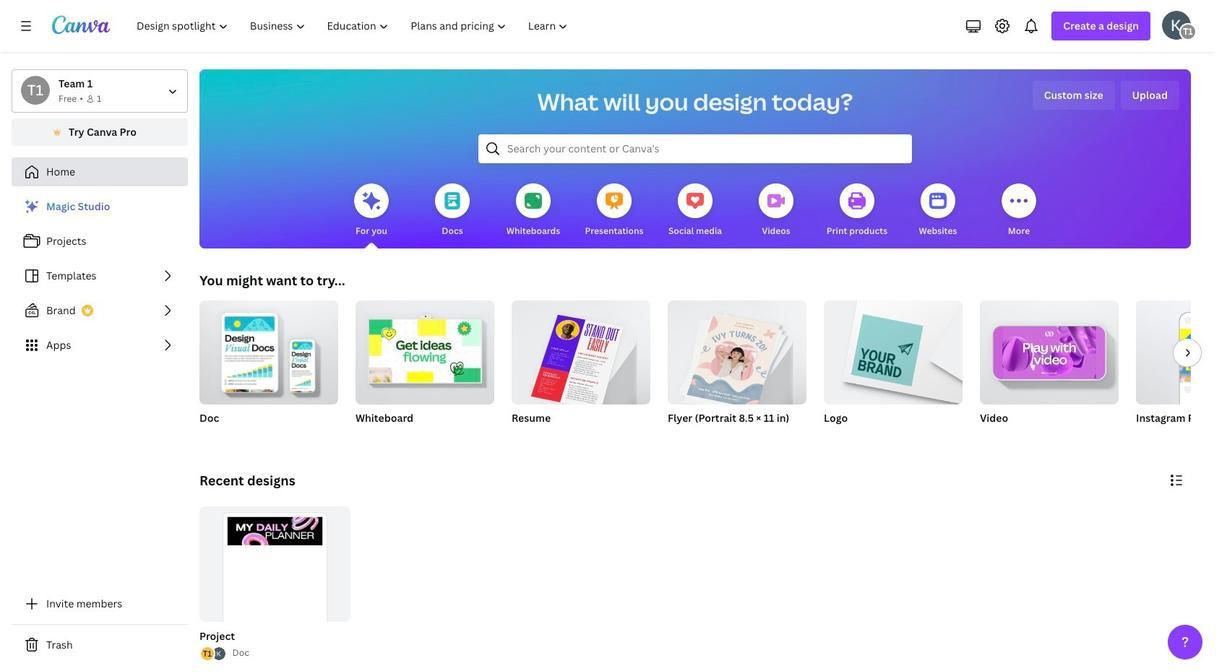 Task type: describe. For each thing, give the bounding box(es) containing it.
Switch to another team button
[[12, 69, 188, 113]]

0 horizontal spatial list
[[12, 192, 188, 360]]

1 vertical spatial list
[[200, 647, 227, 663]]

team 1 element inside switch to another team button
[[21, 76, 50, 105]]

1 horizontal spatial team 1 element
[[1180, 23, 1197, 40]]



Task type: locate. For each thing, give the bounding box(es) containing it.
1 vertical spatial team 1 element
[[21, 76, 50, 105]]

team 1 image
[[1180, 23, 1197, 40]]

group
[[200, 295, 338, 444], [200, 295, 338, 405], [356, 295, 495, 444], [356, 295, 495, 405], [512, 295, 651, 444], [512, 295, 651, 411], [668, 295, 807, 444], [668, 295, 807, 409], [824, 301, 963, 444], [824, 301, 963, 405], [980, 301, 1119, 444], [1137, 301, 1215, 444], [197, 507, 350, 663], [200, 507, 350, 660]]

0 horizontal spatial team 1 element
[[21, 76, 50, 105]]

top level navigation element
[[127, 12, 581, 40]]

0 vertical spatial team 1 element
[[1180, 23, 1197, 40]]

kendall parks image
[[1163, 11, 1191, 40]]

1 horizontal spatial list
[[200, 647, 227, 663]]

0 vertical spatial list
[[12, 192, 188, 360]]

team 1 element
[[1180, 23, 1197, 40], [21, 76, 50, 105]]

team 1 image
[[21, 76, 50, 105]]

None search field
[[479, 134, 912, 163]]

list
[[12, 192, 188, 360], [200, 647, 227, 663]]

Search search field
[[508, 135, 883, 163]]



Task type: vqa. For each thing, say whether or not it's contained in the screenshot.
the rightmost list
yes



